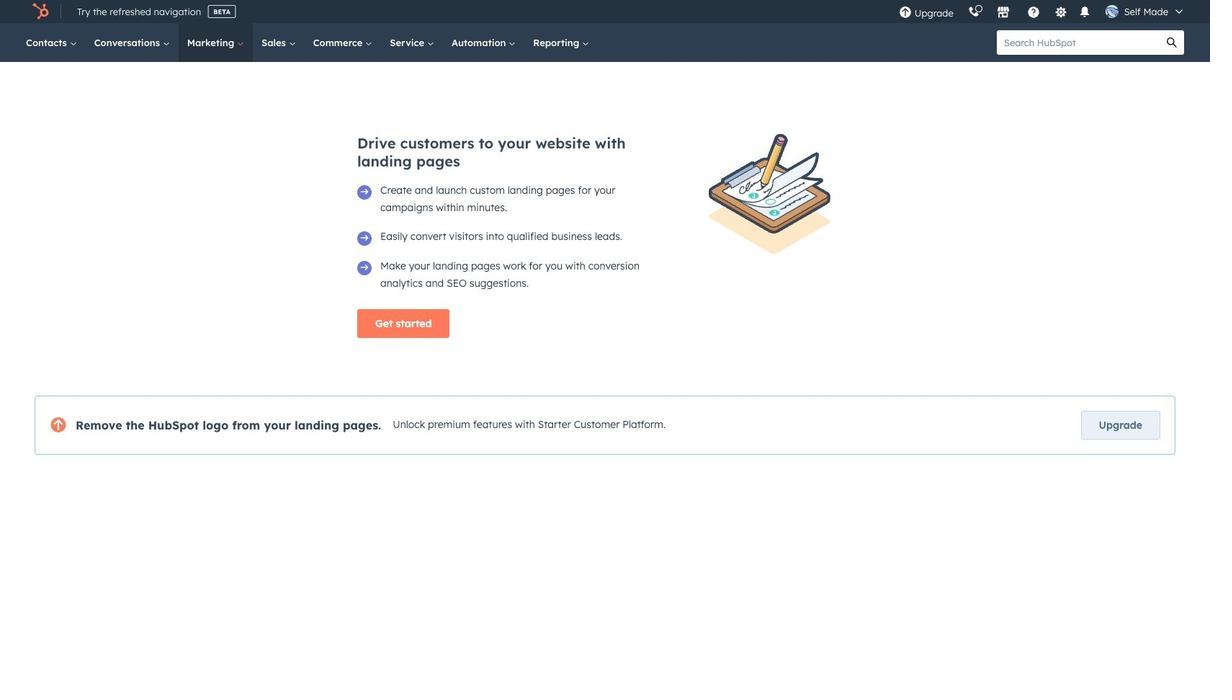 Task type: locate. For each thing, give the bounding box(es) containing it.
Search HubSpot search field
[[997, 30, 1160, 55]]

menu
[[892, 0, 1194, 23]]

marketplaces image
[[997, 6, 1010, 19]]



Task type: vqa. For each thing, say whether or not it's contained in the screenshot.
CREATE SNIPPET button at the top
no



Task type: describe. For each thing, give the bounding box(es) containing it.
ruby anderson image
[[1106, 5, 1119, 18]]



